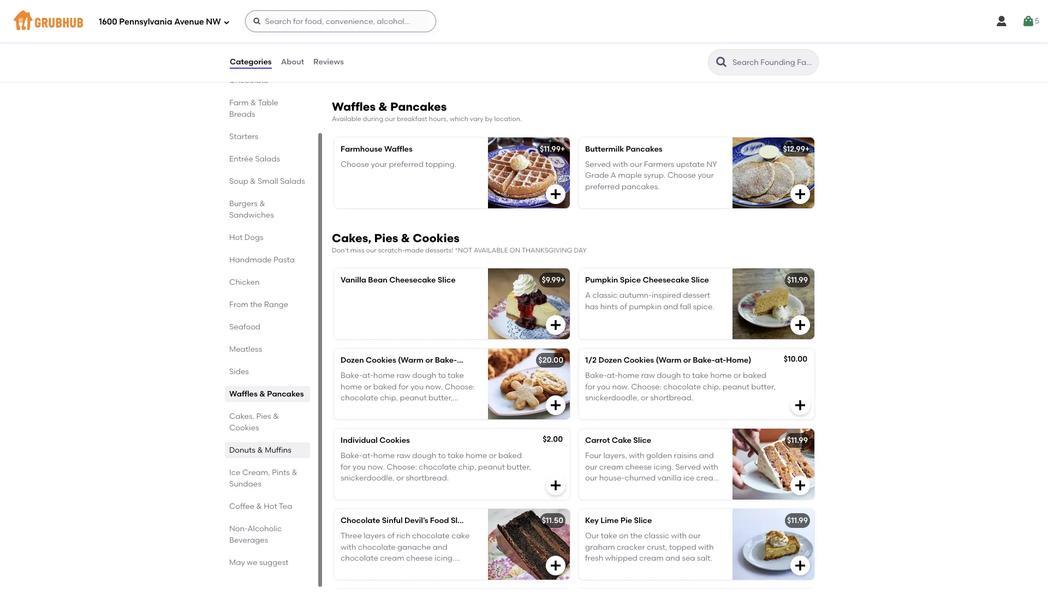 Task type: locate. For each thing, give the bounding box(es) containing it.
peanut
[[723, 383, 750, 392], [400, 394, 427, 403], [478, 463, 505, 472]]

sides
[[229, 367, 249, 377]]

(warm
[[398, 356, 424, 365], [656, 356, 681, 365]]

dozen
[[341, 356, 364, 365], [599, 356, 622, 365]]

the down ganache
[[417, 576, 429, 586]]

for down dozen cookies (warm or bake-at-home)
[[399, 383, 409, 392]]

four layers, with golden raisins and our cream cheese icing. served with our house-churned vanilla ice cream on the side.
[[585, 452, 721, 494]]

chocolate
[[229, 76, 268, 85], [341, 516, 380, 526]]

you
[[410, 383, 424, 392], [597, 383, 610, 392], [353, 463, 366, 472]]

cauliflower, farro & quinoa image
[[488, 6, 570, 77]]

2 horizontal spatial waffles
[[384, 145, 413, 154]]

beverages
[[229, 536, 268, 545]]

and down 'inspired'
[[663, 302, 678, 312]]

icing. down the golden
[[654, 463, 674, 472]]

of
[[620, 302, 627, 312], [387, 532, 395, 541]]

on up cracker
[[619, 532, 629, 541]]

slice for pumpkin spice cheesecake slice
[[691, 276, 709, 285]]

handmade pasta
[[229, 255, 295, 265]]

cookies inside cakes, pies & cookies don't miss our scratch-made desserts! *not available on thanksgiving day
[[413, 231, 460, 245]]

cakes, inside cakes, pies & cookies
[[229, 412, 254, 421]]

farmers inside founding farmers chocolate
[[266, 64, 296, 74]]

raw for (warm
[[397, 371, 411, 381]]

& up made at left top
[[401, 231, 410, 245]]

now.
[[426, 383, 443, 392], [612, 383, 629, 392], [368, 463, 385, 472]]

served inside served with our farmers upstate ny grade a maple syrup.  choose your preferred pancakes.
[[585, 160, 611, 169]]

0 horizontal spatial choose
[[341, 160, 369, 169]]

shortbread. up devil's
[[406, 474, 449, 483]]

2 horizontal spatial baked
[[743, 371, 767, 381]]

waffles up available
[[332, 100, 376, 114]]

a inside served with our farmers upstate ny grade a maple syrup.  choose your preferred pancakes.
[[611, 171, 616, 180]]

baked for bake-
[[373, 383, 397, 392]]

for for (warm
[[399, 383, 409, 392]]

main navigation navigation
[[0, 0, 1048, 43]]

cauliflower, farro & quinoa
[[341, 13, 444, 23]]

pancakes up breakfast
[[390, 100, 447, 114]]

non-alcoholic beverages tab
[[229, 524, 306, 546]]

1 vertical spatial chocolate
[[341, 516, 380, 526]]

cheesecake
[[389, 276, 436, 285], [643, 276, 689, 285]]

0 horizontal spatial vanilla
[[341, 576, 365, 586]]

hot left tea
[[264, 502, 277, 512]]

1 horizontal spatial ice
[[684, 474, 695, 483]]

1 horizontal spatial cheese
[[625, 463, 652, 472]]

the inside four layers, with golden raisins and our cream cheese icing. served with our house-churned vanilla ice cream on the side.
[[596, 485, 609, 494]]

chocolate up food
[[419, 463, 456, 472]]

handmade pasta tab
[[229, 254, 306, 266]]

0 vertical spatial of
[[620, 302, 627, 312]]

0 horizontal spatial cakes,
[[229, 412, 254, 421]]

1 horizontal spatial (warm
[[656, 356, 681, 365]]

0 horizontal spatial a
[[585, 291, 591, 300]]

snickerdoodle,
[[585, 394, 639, 403], [341, 405, 394, 414], [341, 474, 394, 483]]

waffles inside waffles & pancakes available during our breakfast hours, which vary by location.
[[332, 100, 376, 114]]

0 vertical spatial side.
[[610, 485, 627, 494]]

choose
[[341, 160, 369, 169], [667, 171, 696, 180]]

pancakes inside waffles & pancakes available during our breakfast hours, which vary by location.
[[390, 100, 447, 114]]

svg image down $12.99 +
[[794, 188, 807, 201]]

1 horizontal spatial hot
[[264, 502, 277, 512]]

the up lime at the bottom of page
[[596, 485, 609, 494]]

the right the "from"
[[250, 300, 262, 310]]

peanut for at-
[[400, 394, 427, 403]]

rich
[[396, 532, 410, 541]]

salads right small
[[280, 177, 305, 186]]

1 horizontal spatial choose
[[667, 171, 696, 180]]

pancakes inside waffles & pancakes tab
[[267, 390, 304, 399]]

our inside waffles & pancakes available during our breakfast hours, which vary by location.
[[385, 115, 395, 123]]

vanilla
[[341, 276, 366, 285]]

waffles for waffles & pancakes
[[229, 390, 258, 399]]

chocolate down founding
[[229, 76, 268, 85]]

waffles down sides
[[229, 390, 258, 399]]

pancakes for waffles & pancakes available during our breakfast hours, which vary by location.
[[390, 100, 447, 114]]

chip, for (warm
[[703, 383, 721, 392]]

shortbread. down the 1/2 dozen cookies (warm or bake-at-home)
[[650, 394, 693, 403]]

& down sides tab
[[259, 390, 265, 399]]

1 vertical spatial snickerdoodle,
[[341, 405, 394, 414]]

house-
[[599, 474, 625, 483], [399, 565, 425, 574]]

to for or
[[683, 371, 690, 381]]

1 vertical spatial peanut
[[400, 394, 427, 403]]

butter, for home)
[[429, 394, 453, 403]]

1 horizontal spatial for
[[399, 383, 409, 392]]

1 horizontal spatial house-
[[599, 474, 625, 483]]

1 horizontal spatial dozen
[[599, 356, 622, 365]]

waffles & pancakes tab
[[229, 389, 306, 400]]

2 horizontal spatial peanut
[[723, 383, 750, 392]]

$11.99 +
[[540, 145, 565, 154]]

salads up 'soup & small salads' tab
[[255, 154, 280, 164]]

ice inside four layers, with golden raisins and our cream cheese icing. served with our house-churned vanilla ice cream on the side.
[[684, 474, 695, 483]]

of left rich
[[387, 532, 395, 541]]

1 vertical spatial farmers
[[644, 160, 674, 169]]

of inside a classic autumn-inspired dessert has hints of pumpkin and fall spice.
[[620, 302, 627, 312]]

cookies inside cakes, pies & cookies
[[229, 424, 259, 433]]

1600
[[99, 17, 117, 27]]

location.
[[494, 115, 522, 123]]

your inside served with our farmers upstate ny grade a maple syrup.  choose your preferred pancakes.
[[698, 171, 714, 180]]

raw down individual cookies
[[397, 452, 411, 461]]

0 horizontal spatial now.
[[368, 463, 385, 472]]

5 button
[[1022, 11, 1039, 31]]

chocolate down three
[[341, 554, 378, 563]]

sides tab
[[229, 366, 306, 378]]

snickerdoodle, up individual cookies
[[341, 405, 394, 414]]

ice cream, pints & sundaes tab
[[229, 467, 306, 490]]

& right the soup at top
[[250, 177, 256, 186]]

choose: down the 1/2 dozen cookies (warm or bake-at-home)
[[631, 383, 662, 392]]

2 vertical spatial peanut
[[478, 463, 505, 472]]

+
[[561, 145, 565, 154], [805, 145, 810, 154], [561, 276, 565, 285]]

1 vertical spatial your
[[698, 171, 714, 180]]

cheesecake up 'inspired'
[[643, 276, 689, 285]]

+ for waffles & pancakes
[[561, 145, 565, 154]]

the inside 'tab'
[[250, 300, 262, 310]]

cauliflower, farro & quinoa button
[[334, 6, 570, 77]]

icing.
[[654, 463, 674, 472], [435, 554, 454, 563]]

served down raisins
[[675, 463, 701, 472]]

for for cookies
[[585, 383, 595, 392]]

0 vertical spatial butter,
[[751, 383, 776, 392]]

0 horizontal spatial house-
[[399, 565, 425, 574]]

bake-at-home raw dough to take home or baked for you now. choose: chocolate chip, peanut butter, snickerdoodle, or shortbread. down the 1/2 dozen cookies (warm or bake-at-home)
[[585, 371, 776, 403]]

you down dozen cookies (warm or bake-at-home)
[[410, 383, 424, 392]]

sinful
[[382, 516, 403, 526]]

0 vertical spatial baked
[[743, 371, 767, 381]]

2 horizontal spatial choose:
[[631, 383, 662, 392]]

0 horizontal spatial cheesecake
[[389, 276, 436, 285]]

cheese down ganache
[[406, 554, 433, 563]]

1 horizontal spatial icing.
[[654, 463, 674, 472]]

preferred down farmhouse waffles
[[389, 160, 424, 169]]

$12.99 +
[[783, 145, 810, 154]]

founding farmers chocolate
[[229, 64, 296, 85]]

snickerdoodle, down individual cookies
[[341, 474, 394, 483]]

pies up scratch-
[[374, 231, 398, 245]]

choose: for or
[[445, 383, 475, 392]]

waffles inside tab
[[229, 390, 258, 399]]

& inside burgers & sandwiches
[[259, 199, 265, 209]]

the up cracker
[[630, 532, 643, 541]]

our inside served with our farmers upstate ny grade a maple syrup.  choose your preferred pancakes.
[[630, 160, 642, 169]]

entrée salads
[[229, 154, 280, 164]]

*not
[[455, 247, 472, 254]]

0 vertical spatial salads
[[255, 154, 280, 164]]

& right farm
[[250, 98, 256, 108]]

1 vertical spatial a
[[585, 291, 591, 300]]

choose down upstate
[[667, 171, 696, 180]]

1 horizontal spatial side.
[[610, 485, 627, 494]]

0 vertical spatial farmers
[[266, 64, 296, 74]]

tea
[[279, 502, 292, 512]]

side. down ganache
[[431, 576, 448, 586]]

choose down farmhouse
[[341, 160, 369, 169]]

for down individual
[[341, 463, 351, 472]]

2 (warm from the left
[[656, 356, 681, 365]]

cream inside our take on the classic with our graham cracker crust, topped with fresh whipped cream and sea salt.
[[639, 554, 664, 563]]

1 vertical spatial churned
[[425, 565, 456, 574]]

pies inside cakes, pies & cookies don't miss our scratch-made desserts! *not available on thanksgiving day
[[374, 231, 398, 245]]

cakes, pies & cookies
[[229, 412, 279, 433]]

1 vertical spatial ice
[[367, 576, 378, 586]]

raw down the 1/2 dozen cookies (warm or bake-at-home)
[[641, 371, 655, 381]]

now. up the cake
[[612, 383, 629, 392]]

1 dozen from the left
[[341, 356, 364, 365]]

1 vertical spatial on
[[619, 532, 629, 541]]

bake-at-home raw dough to take home or baked for you now. choose: chocolate chip, peanut butter, snickerdoodle, or shortbread. for (warm
[[585, 371, 776, 403]]

1 horizontal spatial butter,
[[507, 463, 531, 472]]

icing. inside four layers, with golden raisins and our cream cheese icing. served with our house-churned vanilla ice cream on the side.
[[654, 463, 674, 472]]

the inside our take on the classic with our graham cracker crust, topped with fresh whipped cream and sea salt.
[[630, 532, 643, 541]]

svg image
[[995, 15, 1008, 28], [1022, 15, 1035, 28], [253, 17, 261, 26], [794, 56, 807, 70], [549, 319, 562, 332], [794, 319, 807, 332], [794, 399, 807, 412], [794, 479, 807, 492], [549, 560, 562, 573], [794, 560, 807, 573]]

pies down waffles & pancakes
[[256, 412, 271, 421]]

you for (warm
[[410, 383, 424, 392]]

and down the topped
[[665, 554, 680, 563]]

1 horizontal spatial churned
[[625, 474, 656, 483]]

0 horizontal spatial for
[[341, 463, 351, 472]]

side. up key lime pie slice
[[610, 485, 627, 494]]

churned inside three layers of rich chocolate cake with chocolate ganache and chocolate cream cheese icing. served with our house-churned vanilla ice cream on the side.
[[425, 565, 456, 574]]

now. down dozen cookies (warm or bake-at-home)
[[426, 383, 443, 392]]

dough
[[412, 371, 436, 381], [657, 371, 681, 381], [412, 452, 436, 461]]

spice
[[620, 276, 641, 285]]

0 horizontal spatial icing.
[[435, 554, 454, 563]]

farm & table breads
[[229, 98, 278, 119]]

2 vertical spatial served
[[341, 565, 366, 574]]

svg image
[[223, 19, 230, 25], [549, 188, 562, 201], [794, 188, 807, 201], [549, 399, 562, 412], [549, 479, 562, 492]]

cakes, for cakes, pies & cookies
[[229, 412, 254, 421]]

1 horizontal spatial your
[[698, 171, 714, 180]]

your down the ny
[[698, 171, 714, 180]]

shortbread. for or
[[406, 405, 449, 414]]

1 vertical spatial pancakes
[[626, 145, 663, 154]]

and
[[663, 302, 678, 312], [699, 452, 714, 461], [433, 543, 447, 552], [665, 554, 680, 563]]

cakes, pies & cookies tab
[[229, 411, 306, 434]]

1 vertical spatial choose
[[667, 171, 696, 180]]

1 horizontal spatial now.
[[426, 383, 443, 392]]

and right ganache
[[433, 543, 447, 552]]

bake-at-home raw dough to take home or baked for you now. choose: chocolate chip, peanut butter, snickerdoodle, or shortbread. down dozen cookies (warm or bake-at-home)
[[341, 371, 475, 414]]

baked for or
[[743, 371, 767, 381]]

classic up hints
[[593, 291, 618, 300]]

&
[[409, 13, 415, 23], [250, 98, 256, 108], [378, 100, 388, 114], [250, 177, 256, 186], [259, 199, 265, 209], [401, 231, 410, 245], [259, 390, 265, 399], [273, 412, 279, 421], [257, 446, 263, 455], [292, 468, 297, 478], [256, 502, 262, 512]]

cheese down the golden
[[625, 463, 652, 472]]

0 vertical spatial choose
[[341, 160, 369, 169]]

0 horizontal spatial dozen
[[341, 356, 364, 365]]

0 horizontal spatial baked
[[373, 383, 397, 392]]

2 horizontal spatial served
[[675, 463, 701, 472]]

bake- for dozen cookies (warm or bake-at-home)
[[341, 371, 362, 381]]

waffles & pancakes
[[229, 390, 304, 399]]

slice up 'dessert'
[[691, 276, 709, 285]]

waffles & pancakes available during our breakfast hours, which vary by location.
[[332, 100, 522, 123]]

cheese inside three layers of rich chocolate cake with chocolate ganache and chocolate cream cheese icing. served with our house-churned vanilla ice cream on the side.
[[406, 554, 433, 563]]

0 horizontal spatial peanut
[[400, 394, 427, 403]]

a up has
[[585, 291, 591, 300]]

pancakes up served with our farmers upstate ny grade a maple syrup.  choose your preferred pancakes.
[[626, 145, 663, 154]]

vanilla down three
[[341, 576, 365, 586]]

svg image up $2.00
[[549, 399, 562, 412]]

1 vertical spatial chip,
[[380, 394, 398, 403]]

1 horizontal spatial of
[[620, 302, 627, 312]]

0 vertical spatial a
[[611, 171, 616, 180]]

at-
[[457, 356, 468, 365], [715, 356, 726, 365], [362, 371, 373, 381], [607, 371, 618, 381], [362, 452, 373, 461]]

dozen cookies (warm or bake-at-home) image
[[488, 349, 570, 420]]

choose inside served with our farmers upstate ny grade a maple syrup.  choose your preferred pancakes.
[[667, 171, 696, 180]]

1 horizontal spatial you
[[410, 383, 424, 392]]

entrée salads tab
[[229, 153, 306, 165]]

miss
[[350, 247, 364, 254]]

the inside three layers of rich chocolate cake with chocolate ganache and chocolate cream cheese icing. served with our house-churned vanilla ice cream on the side.
[[417, 576, 429, 586]]

0 vertical spatial cheese
[[625, 463, 652, 472]]

butter, for at-
[[751, 383, 776, 392]]

0 vertical spatial classic
[[593, 291, 618, 300]]

side. inside four layers, with golden raisins and our cream cheese icing. served with our house-churned vanilla ice cream on the side.
[[610, 485, 627, 494]]

table
[[258, 98, 278, 108]]

0 horizontal spatial chip,
[[380, 394, 398, 403]]

house- down ganache
[[399, 565, 425, 574]]

ice
[[229, 468, 240, 478]]

& inside tab
[[250, 177, 256, 186]]

icing. down cake
[[435, 554, 454, 563]]

1/2 dozen cookies (warm or bake-at-home)
[[585, 356, 751, 365]]

& inside ice cream, pints & sundaes
[[292, 468, 297, 478]]

with inside served with our farmers upstate ny grade a maple syrup.  choose your preferred pancakes.
[[613, 160, 628, 169]]

on inside our take on the classic with our graham cracker crust, topped with fresh whipped cream and sea salt.
[[619, 532, 629, 541]]

& up "sandwiches"
[[259, 199, 265, 209]]

slice for key lime pie slice
[[634, 516, 652, 526]]

vary
[[470, 115, 483, 123]]

0 horizontal spatial preferred
[[389, 160, 424, 169]]

bake- for 1/2 dozen cookies (warm or bake-at-home)
[[585, 371, 607, 381]]

by
[[485, 115, 493, 123]]

slice for vanilla bean cheesecake slice
[[438, 276, 456, 285]]

cheesecake down made at left top
[[389, 276, 436, 285]]

1 vertical spatial baked
[[373, 383, 397, 392]]

0 horizontal spatial side.
[[431, 576, 448, 586]]

1 horizontal spatial peanut
[[478, 463, 505, 472]]

cakes, inside cakes, pies & cookies don't miss our scratch-made desserts! *not available on thanksgiving day
[[332, 231, 371, 245]]

starters tab
[[229, 131, 306, 142]]

2 cheesecake from the left
[[643, 276, 689, 285]]

churned down ganache
[[425, 565, 456, 574]]

hot left the dogs
[[229, 233, 243, 242]]

which
[[450, 115, 468, 123]]

our
[[585, 532, 599, 541]]

cakes, up miss
[[332, 231, 371, 245]]

now. for cookies
[[612, 383, 629, 392]]

seafood
[[229, 323, 260, 332]]

chocolate sinful devil's food slice image
[[488, 509, 570, 580]]

Search Founding Farmers DC search field
[[732, 57, 815, 68]]

0 horizontal spatial your
[[371, 160, 387, 169]]

raw down dozen cookies (warm or bake-at-home)
[[397, 371, 411, 381]]

0 vertical spatial on
[[585, 485, 595, 494]]

1 vertical spatial house-
[[399, 565, 425, 574]]

small
[[258, 177, 278, 186]]

vanilla inside three layers of rich chocolate cake with chocolate ganache and chocolate cream cheese icing. served with our house-churned vanilla ice cream on the side.
[[341, 576, 365, 586]]

on down ganache
[[406, 576, 415, 586]]

waffles for waffles & pancakes available during our breakfast hours, which vary by location.
[[332, 100, 376, 114]]

a
[[611, 171, 616, 180], [585, 291, 591, 300]]

0 horizontal spatial classic
[[593, 291, 618, 300]]

of right hints
[[620, 302, 627, 312]]

pie
[[621, 516, 632, 526]]

$11.99 for four layers, with golden raisins and our cream cheese icing. served with our house-churned vanilla ice cream on the side.
[[787, 436, 808, 446]]

cheese
[[625, 463, 652, 472], [406, 554, 433, 563]]

0 vertical spatial your
[[371, 160, 387, 169]]

0 horizontal spatial farmers
[[266, 64, 296, 74]]

you down individual
[[353, 463, 366, 472]]

choose: down individual cookies
[[387, 463, 417, 472]]

0 horizontal spatial butter,
[[429, 394, 453, 403]]

bake- for individual cookies
[[341, 452, 362, 461]]

during
[[363, 115, 383, 123]]

ny
[[707, 160, 717, 169]]

1 horizontal spatial home)
[[726, 356, 751, 365]]

1 cheesecake from the left
[[389, 276, 436, 285]]

spice.
[[693, 302, 715, 312]]

2 vertical spatial chip,
[[458, 463, 476, 472]]

chocolate down the 1/2 dozen cookies (warm or bake-at-home)
[[663, 383, 701, 392]]

shortbread. down dozen cookies (warm or bake-at-home)
[[406, 405, 449, 414]]

0 horizontal spatial of
[[387, 532, 395, 541]]

0 vertical spatial cakes,
[[332, 231, 371, 245]]

0 vertical spatial hot
[[229, 233, 243, 242]]

1 vertical spatial vanilla
[[341, 576, 365, 586]]

snickerdoodle, up 'carrot cake slice'
[[585, 394, 639, 403]]

1 vertical spatial waffles
[[384, 145, 413, 154]]

0 horizontal spatial pies
[[256, 412, 271, 421]]

reviews
[[313, 57, 344, 67]]

served inside four layers, with golden raisins and our cream cheese icing. served with our house-churned vanilla ice cream on the side.
[[675, 463, 701, 472]]

whipped
[[605, 554, 637, 563]]

you up carrot on the bottom
[[597, 383, 610, 392]]

snickerdoodle, for cookies
[[585, 394, 639, 403]]

pancakes down sides tab
[[267, 390, 304, 399]]

soup & small salads tab
[[229, 176, 306, 187]]

0 vertical spatial pancakes
[[390, 100, 447, 114]]

maple
[[618, 171, 642, 180]]

chocolate down food
[[412, 532, 450, 541]]

nw
[[206, 17, 221, 27]]

svg image up $11.50
[[549, 479, 562, 492]]

chicken
[[229, 278, 260, 287]]

0 vertical spatial house-
[[599, 474, 625, 483]]

ice
[[684, 474, 695, 483], [367, 576, 378, 586]]

served
[[585, 160, 611, 169], [675, 463, 701, 472], [341, 565, 366, 574]]

& right farro
[[409, 13, 415, 23]]

waffles up choose your preferred topping. on the left
[[384, 145, 413, 154]]

0 vertical spatial peanut
[[723, 383, 750, 392]]

& right pints
[[292, 468, 297, 478]]

take for dozen cookies (warm or bake-at-home)
[[448, 371, 464, 381]]

choose: down dozen cookies (warm or bake-at-home)
[[445, 383, 475, 392]]

shortbread.
[[650, 394, 693, 403], [406, 405, 449, 414], [406, 474, 449, 483]]

chocolate up individual
[[341, 394, 378, 403]]

2 horizontal spatial for
[[585, 383, 595, 392]]

served up grade
[[585, 160, 611, 169]]

at- for 1/2 dozen cookies (warm or bake-at-home)
[[607, 371, 618, 381]]

& up during
[[378, 100, 388, 114]]

0 vertical spatial chip,
[[703, 383, 721, 392]]

$9.99
[[542, 276, 561, 285]]

vanilla down the golden
[[658, 474, 682, 483]]

raisins
[[674, 452, 697, 461]]

1 vertical spatial of
[[387, 532, 395, 541]]

buttermilk pancakes image
[[733, 137, 815, 208]]

slice right the pie
[[634, 516, 652, 526]]

served down three
[[341, 565, 366, 574]]

1 vertical spatial salads
[[280, 177, 305, 186]]

house- down layers,
[[599, 474, 625, 483]]

& down waffles & pancakes tab
[[273, 412, 279, 421]]

0 horizontal spatial home)
[[468, 356, 493, 365]]

farm & table breads tab
[[229, 97, 306, 120]]

chip,
[[703, 383, 721, 392], [380, 394, 398, 403], [458, 463, 476, 472]]

2 vertical spatial pancakes
[[267, 390, 304, 399]]

0 vertical spatial shortbread.
[[650, 394, 693, 403]]

churned down the golden
[[625, 474, 656, 483]]

search icon image
[[715, 56, 728, 69]]

of inside three layers of rich chocolate cake with chocolate ganache and chocolate cream cheese icing. served with our house-churned vanilla ice cream on the side.
[[387, 532, 395, 541]]

pumpkin spice cheesecake slice image
[[733, 269, 815, 340]]

layers,
[[603, 452, 627, 461]]

suggest
[[259, 558, 288, 568]]

key lime pie slice
[[585, 516, 652, 526]]

pies inside cakes, pies & cookies
[[256, 412, 271, 421]]

available
[[474, 247, 508, 254]]

and right raisins
[[699, 452, 714, 461]]

ice down layers
[[367, 576, 378, 586]]

svg image for farmhouse waffles
[[549, 188, 562, 201]]

svg image down $11.99 +
[[549, 188, 562, 201]]

cauliflower,
[[341, 13, 385, 23]]

chip, for or
[[380, 394, 398, 403]]

0 horizontal spatial pancakes
[[267, 390, 304, 399]]

chocolate down layers
[[358, 543, 396, 552]]

and inside a classic autumn-inspired dessert has hints of pumpkin and fall spice.
[[663, 302, 678, 312]]

2 vertical spatial shortbread.
[[406, 474, 449, 483]]

bake-at-home raw dough to take home or baked for you now. choose: chocolate chip, peanut butter, snickerdoodle, or shortbread. for or
[[341, 371, 475, 414]]

2 vertical spatial on
[[406, 576, 415, 586]]

on up key
[[585, 485, 595, 494]]

churned
[[625, 474, 656, 483], [425, 565, 456, 574]]

now. down individual cookies
[[368, 463, 385, 472]]

burgers & sandwiches tab
[[229, 198, 306, 221]]

may we suggest tab
[[229, 557, 306, 569]]

svg image right nw
[[223, 19, 230, 25]]

our inside our take on the classic with our graham cracker crust, topped with fresh whipped cream and sea salt.
[[689, 532, 701, 541]]

slice up cake
[[451, 516, 469, 526]]

1 vertical spatial butter,
[[429, 394, 453, 403]]

0 vertical spatial churned
[[625, 474, 656, 483]]

slice down desserts!
[[438, 276, 456, 285]]



Task type: describe. For each thing, give the bounding box(es) containing it.
muffins
[[265, 446, 291, 455]]

1 vertical spatial hot
[[264, 502, 277, 512]]

chicken tab
[[229, 277, 306, 288]]

svg image for buttermilk pancakes
[[794, 188, 807, 201]]

cheesecake for spice
[[643, 276, 689, 285]]

choose: for (warm
[[631, 383, 662, 392]]

$20.00
[[538, 356, 563, 365]]

cracker
[[617, 543, 645, 552]]

coffee & hot tea
[[229, 502, 292, 512]]

entrée
[[229, 154, 253, 164]]

vanilla bean cheesecake slice image
[[488, 269, 570, 340]]

to for bake-
[[438, 371, 446, 381]]

icing. inside three layers of rich chocolate cake with chocolate ganache and chocolate cream cheese icing. served with our house-churned vanilla ice cream on the side.
[[435, 554, 454, 563]]

classic inside our take on the classic with our graham cracker crust, topped with fresh whipped cream and sea salt.
[[644, 532, 669, 541]]

pies for cakes, pies & cookies don't miss our scratch-made desserts! *not available on thanksgiving day
[[374, 231, 398, 245]]

bean
[[368, 276, 387, 285]]

from
[[229, 300, 248, 310]]

we
[[247, 558, 257, 568]]

sandwiches
[[229, 211, 274, 220]]

non-alcoholic beverages
[[229, 525, 282, 545]]

upstate
[[676, 160, 705, 169]]

carrot cake slice image
[[733, 429, 815, 500]]

grade
[[585, 171, 609, 180]]

fresh
[[585, 554, 603, 563]]

salads inside tab
[[280, 177, 305, 186]]

syrup.
[[644, 171, 666, 180]]

at- for individual cookies
[[362, 452, 373, 461]]

key lime pie slice image
[[733, 509, 815, 580]]

non-
[[229, 525, 248, 534]]

day
[[574, 247, 587, 254]]

1/2
[[585, 356, 597, 365]]

cakes, for cakes, pies & cookies don't miss our scratch-made desserts! *not available on thanksgiving day
[[332, 231, 371, 245]]

hot dogs tab
[[229, 232, 306, 243]]

at- for dozen cookies (warm or bake-at-home)
[[362, 371, 373, 381]]

golden
[[646, 452, 672, 461]]

available
[[332, 115, 361, 123]]

& inside cakes, pies & cookies
[[273, 412, 279, 421]]

0 vertical spatial preferred
[[389, 160, 424, 169]]

soup
[[229, 177, 248, 186]]

2 vertical spatial butter,
[[507, 463, 531, 472]]

side. inside three layers of rich chocolate cake with chocolate ganache and chocolate cream cheese icing. served with our house-churned vanilla ice cream on the side.
[[431, 576, 448, 586]]

chocolate sinful devil's food slice
[[341, 516, 469, 526]]

served with our farmers upstate ny grade a maple syrup.  choose your preferred pancakes.
[[585, 160, 717, 191]]

donuts & muffins
[[229, 446, 291, 455]]

has
[[585, 302, 599, 312]]

crust,
[[647, 543, 667, 552]]

food
[[430, 516, 449, 526]]

peanut for bake-
[[723, 383, 750, 392]]

soup & small salads
[[229, 177, 305, 186]]

categories button
[[229, 43, 272, 82]]

churned inside four layers, with golden raisins and our cream cheese icing. served with our house-churned vanilla ice cream on the side.
[[625, 474, 656, 483]]

pints
[[272, 468, 290, 478]]

served inside three layers of rich chocolate cake with chocolate ganache and chocolate cream cheese icing. served with our house-churned vanilla ice cream on the side.
[[341, 565, 366, 574]]

pies for cakes, pies & cookies
[[256, 412, 271, 421]]

salads inside tab
[[255, 154, 280, 164]]

2 home) from the left
[[726, 356, 751, 365]]

2 dozen from the left
[[599, 356, 622, 365]]

2 horizontal spatial pancakes
[[626, 145, 663, 154]]

dogs
[[244, 233, 263, 242]]

Search for food, convenience, alcohol... search field
[[245, 10, 436, 32]]

coffee
[[229, 502, 254, 512]]

founding
[[229, 64, 264, 74]]

on
[[510, 247, 520, 254]]

inspired
[[652, 291, 681, 300]]

sea
[[682, 554, 695, 563]]

farmers inside served with our farmers upstate ny grade a maple syrup.  choose your preferred pancakes.
[[644, 160, 674, 169]]

farm
[[229, 98, 249, 108]]

avenue
[[174, 17, 204, 27]]

pasta
[[274, 255, 295, 265]]

raw for cookies
[[641, 371, 655, 381]]

0 horizontal spatial you
[[353, 463, 366, 472]]

individual
[[341, 436, 378, 446]]

dough for (warm
[[657, 371, 681, 381]]

farmhouse
[[341, 145, 383, 154]]

reviews button
[[313, 43, 344, 82]]

0 horizontal spatial hot
[[229, 233, 243, 242]]

pancakes for waffles & pancakes
[[267, 390, 304, 399]]

meatless tab
[[229, 344, 306, 355]]

categories
[[230, 57, 272, 67]]

vanilla inside four layers, with golden raisins and our cream cheese icing. served with our house-churned vanilla ice cream on the side.
[[658, 474, 682, 483]]

dozen cookies (warm or bake-at-home)
[[341, 356, 493, 365]]

1 (warm from the left
[[398, 356, 424, 365]]

donuts & muffins tab
[[229, 445, 306, 456]]

1600 pennsylvania avenue nw
[[99, 17, 221, 27]]

dessert
[[683, 291, 710, 300]]

on inside three layers of rich chocolate cake with chocolate ganache and chocolate cream cheese icing. served with our house-churned vanilla ice cream on the side.
[[406, 576, 415, 586]]

and inside our take on the classic with our graham cracker crust, topped with fresh whipped cream and sea salt.
[[665, 554, 680, 563]]

bake-at-home raw dough to take home or baked for you now. choose: chocolate chip, peanut butter, snickerdoodle, or shortbread. up food
[[341, 452, 531, 483]]

vanilla bean cheesecake slice
[[341, 276, 456, 285]]

ice inside three layers of rich chocolate cake with chocolate ganache and chocolate cream cheese icing. served with our house-churned vanilla ice cream on the side.
[[367, 576, 378, 586]]

cakes, pies & cookies don't miss our scratch-made desserts! *not available on thanksgiving day
[[332, 231, 587, 254]]

& inside farm & table breads
[[250, 98, 256, 108]]

1 horizontal spatial chip,
[[458, 463, 476, 472]]

& right donuts
[[257, 446, 263, 455]]

scratch-
[[378, 247, 405, 254]]

carrot
[[585, 436, 610, 446]]

svg image for individual cookies
[[549, 479, 562, 492]]

you for cookies
[[597, 383, 610, 392]]

& inside cakes, pies & cookies don't miss our scratch-made desserts! *not available on thanksgiving day
[[401, 231, 410, 245]]

$11.50
[[542, 516, 563, 526]]

breakfast
[[397, 115, 427, 123]]

individual cookies
[[341, 436, 410, 446]]

founding farmers chocolate tab
[[229, 63, 306, 86]]

& right 'coffee'
[[256, 502, 262, 512]]

shortbread. for (warm
[[650, 394, 693, 403]]

& inside waffles & pancakes available during our breakfast hours, which vary by location.
[[378, 100, 388, 114]]

+ for cakes, pies & cookies
[[561, 276, 565, 285]]

5
[[1035, 16, 1039, 26]]

buttermilk pancakes
[[585, 145, 663, 154]]

cake
[[612, 436, 632, 446]]

graham
[[585, 543, 615, 552]]

take for 1/2 dozen cookies (warm or bake-at-home)
[[692, 371, 709, 381]]

farmhouse waffles image
[[488, 137, 570, 208]]

cream,
[[242, 468, 270, 478]]

farmhouse waffles
[[341, 145, 413, 154]]

$2.00
[[543, 435, 563, 444]]

and inside three layers of rich chocolate cake with chocolate ganache and chocolate cream cheese icing. served with our house-churned vanilla ice cream on the side.
[[433, 543, 447, 552]]

on inside four layers, with golden raisins and our cream cheese icing. served with our house-churned vanilla ice cream on the side.
[[585, 485, 595, 494]]

meatless
[[229, 345, 262, 354]]

a classic autumn-inspired dessert has hints of pumpkin and fall spice.
[[585, 291, 715, 312]]

1 horizontal spatial chocolate
[[341, 516, 380, 526]]

slice right the cake
[[633, 436, 651, 446]]

pancakes.
[[622, 182, 660, 191]]

svg image inside the main navigation navigation
[[223, 19, 230, 25]]

donuts
[[229, 446, 255, 455]]

2 vertical spatial baked
[[498, 452, 522, 461]]

a inside a classic autumn-inspired dessert has hints of pumpkin and fall spice.
[[585, 291, 591, 300]]

take inside our take on the classic with our graham cracker crust, topped with fresh whipped cream and sea salt.
[[601, 532, 617, 541]]

from the range tab
[[229, 299, 306, 311]]

cheese inside four layers, with golden raisins and our cream cheese icing. served with our house-churned vanilla ice cream on the side.
[[625, 463, 652, 472]]

house- inside four layers, with golden raisins and our cream cheese icing. served with our house-churned vanilla ice cream on the side.
[[599, 474, 625, 483]]

may
[[229, 558, 245, 568]]

snickerdoodle, for (warm
[[341, 405, 394, 414]]

may we suggest
[[229, 558, 288, 568]]

coffee & hot tea tab
[[229, 501, 306, 513]]

preferred inside served with our farmers upstate ny grade a maple syrup.  choose your preferred pancakes.
[[585, 182, 620, 191]]

dough for or
[[412, 371, 436, 381]]

from the range
[[229, 300, 288, 310]]

chocolate inside founding farmers chocolate
[[229, 76, 268, 85]]

hints
[[600, 302, 618, 312]]

classic inside a classic autumn-inspired dessert has hints of pumpkin and fall spice.
[[593, 291, 618, 300]]

svg image inside 5 button
[[1022, 15, 1035, 28]]

our inside cakes, pies & cookies don't miss our scratch-made desserts! *not available on thanksgiving day
[[366, 247, 376, 254]]

$11.99 for our take on the classic with our graham cracker crust, topped with fresh whipped cream and sea salt.
[[787, 516, 808, 526]]

$11.99 for a classic autumn-inspired dessert has hints of pumpkin and fall spice.
[[787, 276, 808, 285]]

thanksgiving
[[522, 247, 572, 254]]

cheesecake for bean
[[389, 276, 436, 285]]

now. for (warm
[[426, 383, 443, 392]]

pumpkin
[[585, 276, 618, 285]]

handmade
[[229, 255, 272, 265]]

and inside four layers, with golden raisins and our cream cheese icing. served with our house-churned vanilla ice cream on the side.
[[699, 452, 714, 461]]

our inside three layers of rich chocolate cake with chocolate ganache and chocolate cream cheese icing. served with our house-churned vanilla ice cream on the side.
[[385, 565, 398, 574]]

house- inside three layers of rich chocolate cake with chocolate ganache and chocolate cream cheese icing. served with our house-churned vanilla ice cream on the side.
[[399, 565, 425, 574]]

& inside button
[[409, 13, 415, 23]]

burgers & sandwiches
[[229, 199, 274, 220]]

svg image for dozen cookies (warm or bake-at-home)
[[549, 399, 562, 412]]

seafood tab
[[229, 322, 306, 333]]

roasted autumn vegetables image
[[733, 6, 815, 77]]

farro
[[387, 13, 407, 23]]

topping.
[[425, 160, 456, 169]]

desserts!
[[425, 247, 453, 254]]

1 home) from the left
[[468, 356, 493, 365]]

2 vertical spatial snickerdoodle,
[[341, 474, 394, 483]]

take for individual cookies
[[448, 452, 464, 461]]

0 horizontal spatial choose:
[[387, 463, 417, 472]]

starters
[[229, 132, 258, 141]]

topped
[[669, 543, 696, 552]]

three layers of rich chocolate cake with chocolate ganache and chocolate cream cheese icing. served with our house-churned vanilla ice cream on the side.
[[341, 532, 470, 586]]

sundaes
[[229, 480, 261, 489]]



Task type: vqa. For each thing, say whether or not it's contained in the screenshot.
MERCHANTS
no



